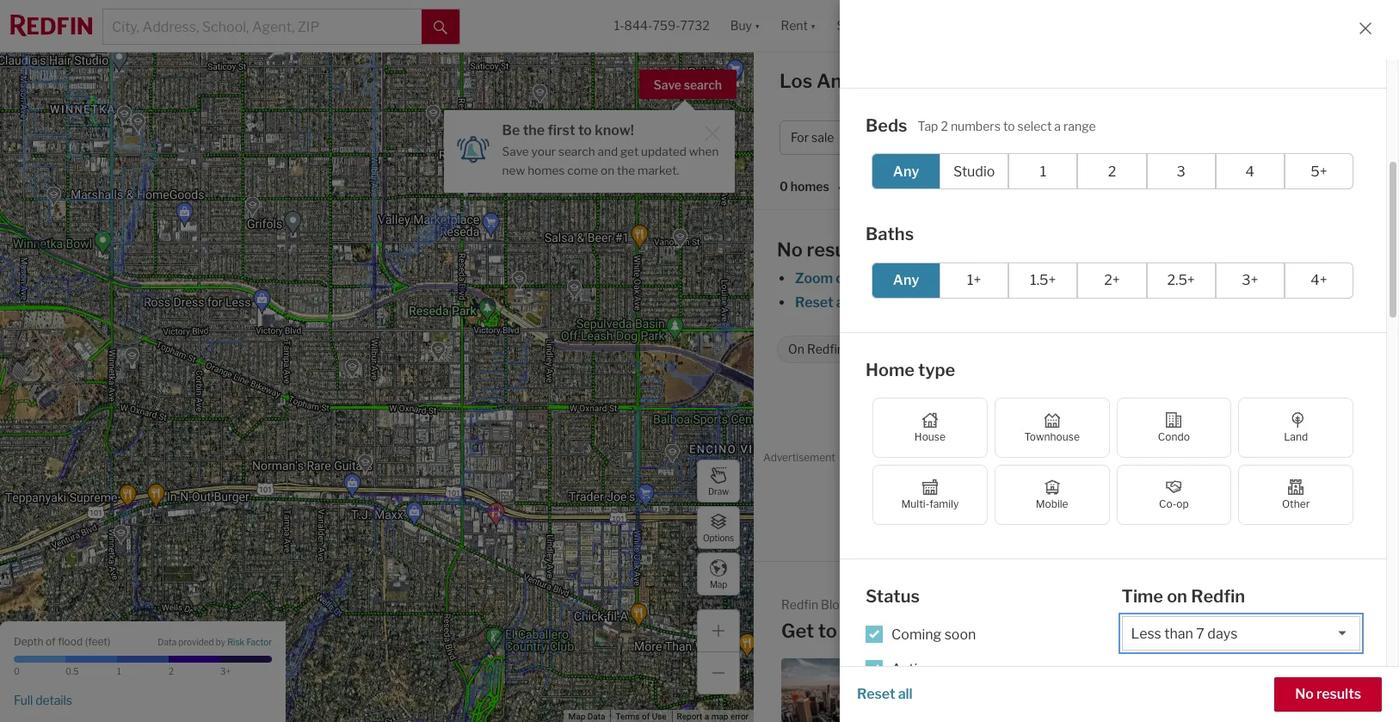 Task type: locate. For each thing, give the bounding box(es) containing it.
report inside button
[[1353, 455, 1378, 464]]

on
[[601, 163, 615, 177], [1168, 586, 1188, 607]]

a
[[1055, 119, 1062, 133], [705, 712, 710, 722]]

Land checkbox
[[1239, 398, 1354, 458]]

1 horizontal spatial the
[[617, 163, 635, 177]]

no results right hollywood
[[1296, 686, 1362, 703]]

flood
[[58, 635, 83, 648]]

homes right 'new'
[[528, 163, 565, 177]]

beds up 2 checkbox
[[1078, 130, 1107, 145]]

/ inside button
[[1110, 130, 1114, 145]]

angeles, inside discover 14 koreatown apartment buildings in los angeles, ca
[[906, 708, 951, 721]]

home type up studio checkbox
[[966, 130, 1027, 145]]

option group
[[872, 153, 1354, 189], [872, 262, 1354, 298], [873, 398, 1354, 525]]

1 vertical spatial results
[[1317, 686, 1362, 703]]

submit search image
[[434, 20, 448, 34]]

los up for
[[780, 70, 813, 92]]

5+
[[1311, 163, 1328, 180]]

2+
[[1105, 272, 1121, 288]]

homes
[[931, 70, 994, 92]]

0
[[780, 179, 788, 194], [14, 666, 20, 677]]

0 horizontal spatial your
[[532, 145, 556, 158]]

terms of use link
[[616, 712, 667, 722]]

recommended
[[881, 179, 969, 194]]

multi-
[[902, 498, 930, 511]]

0 vertical spatial more
[[1164, 294, 1198, 311]]

1
[[1041, 163, 1047, 180], [117, 666, 121, 677]]

1 vertical spatial apartment
[[906, 693, 964, 706]]

results inside the 'no results' button
[[1317, 686, 1362, 703]]

homes right see
[[1201, 294, 1244, 311]]

0 vertical spatial no
[[777, 238, 803, 261]]

1 horizontal spatial buildings
[[1298, 670, 1347, 683]]

buildings down koreatown
[[966, 693, 1015, 706]]

active
[[892, 661, 933, 677]]

1 vertical spatial save
[[502, 145, 529, 158]]

1 vertical spatial /
[[992, 695, 997, 712]]

0 horizontal spatial search
[[559, 145, 595, 158]]

reset down the zoom
[[795, 294, 834, 311]]

1 filters from the left
[[854, 294, 892, 311]]

apartment inside discover 14 koreatown apartment buildings in los angeles, ca
[[906, 693, 964, 706]]

filters down the 1.5+
[[1039, 294, 1077, 311]]

/ right range
[[1110, 130, 1114, 145]]

1 horizontal spatial all
[[899, 686, 913, 703]]

the inside save your search and get updated when new homes come on the market.
[[617, 163, 635, 177]]

0 vertical spatial home
[[966, 130, 1000, 145]]

ca up tap
[[899, 70, 927, 92]]

1 horizontal spatial reset
[[857, 686, 896, 703]]

1 horizontal spatial report
[[1353, 455, 1378, 464]]

0 vertical spatial search
[[684, 77, 722, 92]]

4+ radio
[[1285, 262, 1354, 298]]

search down '7732'
[[684, 77, 722, 92]]

1 horizontal spatial data
[[588, 712, 606, 722]]

0 horizontal spatial no results
[[777, 238, 869, 261]]

updated
[[641, 145, 687, 158]]

2 inside checkbox
[[1109, 163, 1117, 180]]

2 right tap
[[941, 119, 949, 133]]

0 left •
[[780, 179, 788, 194]]

ca down 14
[[954, 708, 970, 721]]

2 vertical spatial option group
[[873, 398, 1354, 525]]

filters left 'or' on the top right of page
[[854, 294, 892, 311]]

save
[[654, 77, 682, 92], [502, 145, 529, 158]]

beds for beds
[[866, 115, 908, 136]]

0 horizontal spatial type
[[919, 359, 956, 380]]

0 vertical spatial home type
[[966, 130, 1027, 145]]

option group containing house
[[873, 398, 1354, 525]]

data left provided
[[158, 637, 177, 648]]

home inside 'button'
[[966, 130, 1000, 145]]

2 horizontal spatial homes
[[1201, 294, 1244, 311]]

market
[[1185, 75, 1232, 91]]

0 vertical spatial data
[[158, 637, 177, 648]]

0 vertical spatial homes
[[528, 163, 565, 177]]

recommended button
[[879, 179, 982, 195]]

read more
[[1287, 598, 1359, 615]]

city
[[1304, 75, 1331, 91]]

to right first at the left top of page
[[578, 122, 592, 139]]

sale
[[812, 130, 835, 145]]

beds left tap
[[866, 115, 908, 136]]

risk
[[227, 637, 245, 648]]

1 horizontal spatial /
[[1110, 130, 1114, 145]]

los
[[780, 70, 813, 92], [1106, 402, 1130, 418], [895, 620, 928, 642], [1028, 693, 1048, 706], [1292, 701, 1311, 714]]

tap 2 numbers to select a range
[[918, 119, 1096, 133]]

1 horizontal spatial homes
[[791, 179, 830, 194]]

pending
[[1000, 695, 1052, 712]]

1 horizontal spatial baths
[[1116, 130, 1149, 145]]

3+ inside option
[[1242, 272, 1259, 288]]

save inside save your search and get updated when new homes come on the market.
[[502, 145, 529, 158]]

1 horizontal spatial search
[[684, 77, 722, 92]]

2 horizontal spatial 2
[[1109, 163, 1117, 180]]

results right hollywood
[[1317, 686, 1362, 703]]

data left terms
[[588, 712, 606, 722]]

los inside 13 top apartment buildings in the hollywood neighborhood of los angeles, ca
[[1292, 701, 1311, 714]]

Multi-family checkbox
[[873, 465, 988, 525]]

1 horizontal spatial more
[[1324, 598, 1359, 615]]

1 horizontal spatial home type
[[966, 130, 1027, 145]]

on redfin less than 7 days
[[789, 342, 936, 357]]

4
[[1246, 163, 1255, 180]]

2 any from the top
[[893, 272, 920, 288]]

0 vertical spatial type
[[1002, 130, 1027, 145]]

the down get
[[617, 163, 635, 177]]

for sale
[[791, 130, 835, 145]]

home down than
[[866, 359, 915, 380]]

buildings
[[1298, 670, 1347, 683], [966, 693, 1015, 706]]

any right :
[[893, 163, 920, 180]]

mobile
[[1036, 498, 1069, 511]]

los angeles, ca homes for sale
[[780, 70, 1068, 92]]

:
[[876, 179, 879, 194]]

map left terms
[[569, 712, 586, 722]]

under contract / pending
[[892, 695, 1052, 712]]

1 right 0.5
[[117, 666, 121, 677]]

0 horizontal spatial map
[[569, 712, 586, 722]]

0 horizontal spatial 3+
[[220, 666, 231, 677]]

list box
[[1122, 616, 1361, 650]]

0 horizontal spatial more
[[1164, 294, 1198, 311]]

1 vertical spatial baths
[[866, 224, 914, 245]]

Any checkbox
[[872, 153, 941, 189]]

0 horizontal spatial buildings
[[966, 693, 1015, 706]]

get
[[621, 145, 639, 158]]

in down koreatown
[[1017, 693, 1026, 706]]

3+ down the by
[[220, 666, 231, 677]]

contract
[[934, 695, 989, 712]]

the down top
[[1213, 686, 1230, 699]]

1 vertical spatial a
[[705, 712, 710, 722]]

0 horizontal spatial filters
[[854, 294, 892, 311]]

any up 'or' on the top right of page
[[893, 272, 920, 288]]

1 horizontal spatial apartment
[[1238, 670, 1296, 683]]

1 horizontal spatial on
[[1168, 586, 1188, 607]]

0 vertical spatial report
[[1353, 455, 1378, 464]]

1 vertical spatial map
[[569, 712, 586, 722]]

of right one
[[991, 294, 1005, 311]]

3+ right 2.5+ "option" at top
[[1242, 272, 1259, 288]]

1 vertical spatial no results
[[1296, 686, 1362, 703]]

sale
[[1029, 70, 1068, 92]]

los right 'contract'
[[1028, 693, 1048, 706]]

guide
[[1334, 75, 1371, 91]]

0 vertical spatial all
[[837, 294, 851, 311]]

0 horizontal spatial the
[[523, 122, 545, 139]]

759-
[[653, 18, 681, 33]]

1 horizontal spatial no
[[1296, 686, 1314, 703]]

on down and
[[601, 163, 615, 177]]

apartment up hollywood
[[1238, 670, 1296, 683]]

0 vertical spatial 1
[[1041, 163, 1047, 180]]

Other checkbox
[[1239, 465, 1354, 525]]

no right hollywood
[[1296, 686, 1314, 703]]

any inside checkbox
[[893, 163, 920, 180]]

1 vertical spatial report
[[677, 712, 703, 722]]

search
[[684, 77, 722, 92], [559, 145, 595, 158]]

0 horizontal spatial results
[[807, 238, 869, 261]]

0 vertical spatial a
[[1055, 119, 1062, 133]]

0 for 0
[[14, 666, 20, 677]]

/ down koreatown
[[992, 695, 997, 712]]

reset inside reset all button
[[857, 686, 896, 703]]

1 vertical spatial homes
[[791, 179, 830, 194]]

below
[[1080, 294, 1118, 311]]

1 horizontal spatial save
[[654, 77, 682, 92]]

Townhouse checkbox
[[995, 398, 1110, 458]]

your
[[532, 145, 556, 158], [1008, 294, 1036, 311]]

Studio checkbox
[[940, 153, 1009, 189]]

angeles, up 14
[[931, 620, 1010, 642]]

1 horizontal spatial filters
[[1039, 294, 1077, 311]]

1 vertical spatial any
[[893, 272, 920, 288]]

2 down beds / baths
[[1109, 163, 1117, 180]]

reset all button
[[857, 678, 913, 712]]

0 horizontal spatial data
[[158, 637, 177, 648]]

0 vertical spatial results
[[807, 238, 869, 261]]

map data
[[569, 712, 606, 722]]

1 vertical spatial 3+
[[220, 666, 231, 677]]

less
[[847, 342, 869, 357]]

2 vertical spatial the
[[1213, 686, 1230, 699]]

the right be
[[523, 122, 545, 139]]

options
[[703, 532, 734, 543]]

zoom out button
[[795, 270, 859, 287]]

1 horizontal spatial home
[[966, 130, 1000, 145]]

search up come
[[559, 145, 595, 158]]

buildings inside 13 top apartment buildings in the hollywood neighborhood of los angeles, ca
[[1298, 670, 1347, 683]]

0 horizontal spatial 0
[[14, 666, 20, 677]]

13 top apartment buildings in the hollywood neighborhood of los angeles, ca
[[1201, 670, 1347, 722]]

type right numbers
[[1002, 130, 1027, 145]]

home type inside home type 'button'
[[966, 130, 1027, 145]]

any
[[893, 163, 920, 180], [893, 272, 920, 288]]

1 horizontal spatial beds
[[1078, 130, 1107, 145]]

map down options
[[710, 579, 728, 589]]

0 vertical spatial map
[[710, 579, 728, 589]]

buildings down read more link
[[1298, 670, 1347, 683]]

type down days
[[919, 359, 956, 380]]

data inside map data button
[[588, 712, 606, 722]]

1 horizontal spatial 3+
[[1242, 272, 1259, 288]]

baths up any radio
[[866, 224, 914, 245]]

1 down select
[[1041, 163, 1047, 180]]

beds
[[866, 115, 908, 136], [1078, 130, 1107, 145]]

0 horizontal spatial homes
[[528, 163, 565, 177]]

save inside button
[[654, 77, 682, 92]]

los inside discover 14 koreatown apartment buildings in los angeles, ca
[[1028, 693, 1048, 706]]

angeles,
[[817, 70, 895, 92], [931, 620, 1010, 642], [906, 708, 951, 721], [1201, 716, 1247, 722]]

1 vertical spatial no
[[1296, 686, 1314, 703]]

1 vertical spatial search
[[559, 145, 595, 158]]

5+ checkbox
[[1285, 153, 1354, 189]]

for
[[791, 130, 809, 145]]

redfin blog
[[782, 597, 847, 612]]

3+ radio
[[1216, 262, 1285, 298]]

1 vertical spatial reset
[[857, 686, 896, 703]]

report left "ad"
[[1353, 455, 1378, 464]]

more right read
[[1324, 598, 1359, 615]]

condo
[[1159, 430, 1191, 443]]

search inside button
[[684, 77, 722, 92]]

and
[[598, 145, 618, 158]]

one
[[964, 294, 988, 311]]

0 horizontal spatial on
[[601, 163, 615, 177]]

home type down 7
[[866, 359, 956, 380]]

apartment down discover
[[906, 693, 964, 706]]

1 horizontal spatial a
[[1055, 119, 1062, 133]]

ca down neighborhood
[[1249, 716, 1265, 722]]

your down the 1.5+
[[1008, 294, 1036, 311]]

1 vertical spatial type
[[919, 359, 956, 380]]

0 up full
[[14, 666, 20, 677]]

2
[[941, 119, 949, 133], [1109, 163, 1117, 180], [169, 666, 174, 677]]

0 horizontal spatial 1
[[117, 666, 121, 677]]

1 vertical spatial on
[[1168, 586, 1188, 607]]

2 down data provided by risk factor
[[169, 666, 174, 677]]

report for report ad
[[1353, 455, 1378, 464]]

save up 'new'
[[502, 145, 529, 158]]

on right time in the right of the page
[[1168, 586, 1188, 607]]

of left use at the bottom of page
[[642, 712, 650, 722]]

to left see
[[1121, 294, 1135, 311]]

report for report a map error
[[677, 712, 703, 722]]

los right neighborhood
[[1292, 701, 1311, 714]]

for sale button
[[780, 121, 867, 155]]

0 vertical spatial on
[[601, 163, 615, 177]]

beds inside button
[[1078, 130, 1107, 145]]

a left range
[[1055, 119, 1062, 133]]

come
[[568, 163, 598, 177]]

be the first to know! dialog
[[444, 100, 735, 192]]

1 vertical spatial 0
[[14, 666, 20, 677]]

reset down active
[[857, 686, 896, 703]]

0 vertical spatial 2
[[941, 119, 949, 133]]

Condo checkbox
[[1117, 398, 1232, 458]]

select
[[1018, 119, 1052, 133]]

status
[[866, 586, 920, 607]]

0 horizontal spatial save
[[502, 145, 529, 158]]

0 horizontal spatial reset
[[795, 294, 834, 311]]

Mobile checkbox
[[995, 465, 1110, 525]]

in inside discover 14 koreatown apartment buildings in los angeles, ca
[[1017, 693, 1026, 706]]

1 horizontal spatial type
[[1002, 130, 1027, 145]]

0.5
[[65, 666, 79, 677]]

homes left •
[[791, 179, 830, 194]]

save down the 759-
[[654, 77, 682, 92]]

report left map at bottom right
[[677, 712, 703, 722]]

first
[[548, 122, 576, 139]]

all inside button
[[899, 686, 913, 703]]

any for 1+
[[893, 272, 920, 288]]

beds for beds / baths
[[1078, 130, 1107, 145]]

any inside radio
[[893, 272, 920, 288]]

your inside zoom out reset all filters or remove one of your filters below to see more homes
[[1008, 294, 1036, 311]]

0 vertical spatial your
[[532, 145, 556, 158]]

Any radio
[[872, 262, 941, 298]]

results up out
[[807, 238, 869, 261]]

ca inside 13 top apartment buildings in the hollywood neighborhood of los angeles, ca
[[1249, 716, 1265, 722]]

all
[[837, 294, 851, 311], [899, 686, 913, 703]]

full details button
[[14, 693, 72, 708]]

no results up zoom out button
[[777, 238, 869, 261]]

save your search and get updated when new homes come on the market.
[[502, 145, 719, 177]]

draw button
[[697, 460, 740, 503]]

price button
[[874, 121, 947, 155]]

0 vertical spatial 3+
[[1242, 272, 1259, 288]]

0 horizontal spatial apartment
[[906, 693, 964, 706]]

in
[[1201, 686, 1210, 699], [1017, 693, 1026, 706]]

all inside zoom out reset all filters or remove one of your filters below to see more homes
[[837, 294, 851, 311]]

1 horizontal spatial your
[[1008, 294, 1036, 311]]

in down 13
[[1201, 686, 1210, 699]]

0 horizontal spatial in
[[1017, 693, 1026, 706]]

1 horizontal spatial 1
[[1041, 163, 1047, 180]]

coming
[[892, 626, 942, 643]]

no results button
[[1275, 678, 1383, 712]]

home up studio checkbox
[[966, 130, 1000, 145]]

1 horizontal spatial in
[[1201, 686, 1210, 699]]

baths up 2 checkbox
[[1116, 130, 1149, 145]]

your down first at the left top of page
[[532, 145, 556, 158]]

2.5+ radio
[[1147, 262, 1216, 298]]

of down hollywood
[[1278, 701, 1289, 714]]

option group for home type
[[873, 398, 1354, 525]]

3+
[[1242, 272, 1259, 288], [220, 666, 231, 677]]

1+ radio
[[940, 262, 1009, 298]]

to left select
[[1004, 119, 1015, 133]]

than
[[872, 342, 897, 357]]

map
[[710, 579, 728, 589], [569, 712, 586, 722]]

Co-op checkbox
[[1117, 465, 1232, 525]]

angeles, down discover
[[906, 708, 951, 721]]

more inside zoom out reset all filters or remove one of your filters below to see more homes
[[1164, 294, 1198, 311]]

1 vertical spatial more
[[1324, 598, 1359, 615]]

family
[[930, 498, 959, 511]]

0 horizontal spatial no
[[777, 238, 803, 261]]

a left map at bottom right
[[705, 712, 710, 722]]

0 vertical spatial save
[[654, 77, 682, 92]]

save search button
[[639, 70, 737, 99]]

angeles, down neighborhood
[[1201, 716, 1247, 722]]

get to know los angeles, ca
[[782, 620, 1041, 642]]

0 inside 0 homes •
[[780, 179, 788, 194]]

1 any from the top
[[893, 163, 920, 180]]

no inside button
[[1296, 686, 1314, 703]]

3
[[1177, 163, 1186, 180]]

results
[[807, 238, 869, 261], [1317, 686, 1362, 703]]

1 vertical spatial 1
[[117, 666, 121, 677]]

ca up koreatown
[[1014, 620, 1041, 642]]

to
[[1004, 119, 1015, 133], [578, 122, 592, 139], [1121, 294, 1135, 311], [819, 620, 838, 642]]

more down 2.5+
[[1164, 294, 1198, 311]]

0 vertical spatial any
[[893, 163, 920, 180]]

0 vertical spatial reset
[[795, 294, 834, 311]]

no up the zoom
[[777, 238, 803, 261]]

2 horizontal spatial the
[[1213, 686, 1230, 699]]

of left flood
[[46, 635, 56, 648]]



Task type: describe. For each thing, give the bounding box(es) containing it.
map for map data
[[569, 712, 586, 722]]

reset all filters button
[[795, 294, 893, 311]]

other
[[1283, 498, 1311, 511]]

california link
[[1028, 402, 1089, 418]]

2 vertical spatial 2
[[169, 666, 174, 677]]

homes inside 0 homes •
[[791, 179, 830, 194]]

price
[[885, 130, 915, 145]]

0 horizontal spatial a
[[705, 712, 710, 722]]

to down the blog
[[819, 620, 838, 642]]

map for map
[[710, 579, 728, 589]]

to inside zoom out reset all filters or remove one of your filters below to see more homes
[[1121, 294, 1135, 311]]

1 vertical spatial home
[[866, 359, 915, 380]]

1 horizontal spatial 2
[[941, 119, 949, 133]]

0 horizontal spatial baths
[[866, 224, 914, 245]]

0 vertical spatial no results
[[777, 238, 869, 261]]

ad region
[[764, 465, 1390, 543]]

option group for baths
[[872, 262, 1354, 298]]

reset inside zoom out reset all filters or remove one of your filters below to see more homes
[[795, 294, 834, 311]]

map region
[[0, 0, 839, 722]]

be the first to know!
[[502, 122, 634, 139]]

your inside save your search and get updated when new homes come on the market.
[[532, 145, 556, 158]]

range
[[1064, 119, 1096, 133]]

know
[[841, 620, 891, 642]]

data provided by risk factor
[[158, 637, 272, 648]]

2+ radio
[[1078, 262, 1147, 298]]

los left angeles
[[1106, 402, 1130, 418]]

full
[[14, 693, 33, 707]]

ca inside discover 14 koreatown apartment buildings in los angeles, ca
[[954, 708, 970, 721]]

neighborhood
[[1201, 701, 1276, 714]]

3 checkbox
[[1147, 153, 1216, 189]]

beds / baths button
[[1067, 121, 1183, 155]]

4 checkbox
[[1216, 153, 1285, 189]]

homes inside zoom out reset all filters or remove one of your filters below to see more homes
[[1201, 294, 1244, 311]]

get
[[782, 620, 815, 642]]

0 horizontal spatial /
[[992, 695, 997, 712]]

time
[[1122, 586, 1164, 607]]

•
[[838, 181, 842, 195]]

days
[[910, 342, 936, 357]]

be
[[502, 122, 520, 139]]

to inside dialog
[[578, 122, 592, 139]]

baths inside beds / baths button
[[1116, 130, 1149, 145]]

co-
[[1160, 498, 1177, 511]]

1.5+ radio
[[1009, 262, 1078, 298]]

details
[[35, 693, 72, 707]]

search inside save your search and get updated when new homes come on the market.
[[559, 145, 595, 158]]

google image
[[4, 700, 61, 722]]

reset all
[[857, 686, 913, 703]]

13 top apartment buildings in the hollywood neighborhood of los angeles, ca link
[[1077, 659, 1352, 722]]

type inside 'button'
[[1002, 130, 1027, 145]]

the inside 13 top apartment buildings in the hollywood neighborhood of los angeles, ca
[[1213, 686, 1230, 699]]

city guide link
[[1304, 73, 1374, 94]]

homes inside save your search and get updated when new homes come on the market.
[[528, 163, 565, 177]]

market insights | city guide
[[1185, 75, 1371, 91]]

tap
[[918, 119, 939, 133]]

map button
[[697, 553, 740, 596]]

land
[[1285, 430, 1309, 443]]

any for studio
[[893, 163, 920, 180]]

save search
[[654, 77, 722, 92]]

13
[[1201, 670, 1214, 683]]

no results inside button
[[1296, 686, 1362, 703]]

redfin link
[[968, 402, 1011, 418]]

2 checkbox
[[1078, 153, 1147, 189]]

market insights link
[[1185, 56, 1287, 94]]

advertisement
[[764, 451, 836, 464]]

depth
[[14, 635, 43, 648]]

1 checkbox
[[1009, 153, 1078, 189]]

blog
[[821, 597, 847, 612]]

angeles
[[1133, 402, 1186, 418]]

koreatown
[[969, 678, 1027, 691]]

draw
[[709, 486, 729, 496]]

House checkbox
[[873, 398, 988, 458]]

2.5+
[[1168, 272, 1196, 288]]

zoom out reset all filters or remove one of your filters below to see more homes
[[795, 270, 1244, 311]]

1-844-759-7732
[[614, 18, 710, 33]]

844-
[[625, 18, 653, 33]]

apartment inside 13 top apartment buildings in the hollywood neighborhood of los angeles, ca
[[1238, 670, 1296, 683]]

by
[[216, 637, 226, 648]]

of inside zoom out reset all filters or remove one of your filters below to see more homes
[[991, 294, 1005, 311]]

soon
[[945, 626, 977, 643]]

1+
[[968, 272, 982, 288]]

1 inside option
[[1041, 163, 1047, 180]]

factor
[[247, 637, 272, 648]]

ad
[[1381, 455, 1390, 464]]

time on redfin
[[1122, 586, 1246, 607]]

numbers
[[951, 119, 1001, 133]]

house
[[915, 430, 946, 443]]

los angeles
[[1106, 402, 1186, 418]]

terms of use
[[616, 712, 667, 722]]

options button
[[697, 506, 740, 549]]

report ad button
[[1353, 455, 1390, 467]]

discover
[[906, 678, 952, 691]]

0 vertical spatial the
[[523, 122, 545, 139]]

op
[[1177, 498, 1189, 511]]

under
[[892, 695, 931, 712]]

7
[[900, 342, 907, 357]]

on inside save your search and get updated when new homes come on the market.
[[601, 163, 615, 177]]

on
[[789, 342, 805, 357]]

0 vertical spatial option group
[[872, 153, 1354, 189]]

0 for 0 homes •
[[780, 179, 788, 194]]

angeles, inside 13 top apartment buildings in the hollywood neighborhood of los angeles, ca
[[1201, 716, 1247, 722]]

save for save your search and get updated when new homes come on the market.
[[502, 145, 529, 158]]

discover 14 koreatown apartment buildings in los angeles, ca
[[906, 678, 1048, 721]]

beds / baths
[[1078, 130, 1149, 145]]

City, Address, School, Agent, ZIP search field
[[103, 9, 422, 44]]

sort
[[851, 179, 876, 194]]

|
[[1294, 75, 1297, 91]]

new
[[502, 163, 525, 177]]

sort :
[[851, 179, 879, 194]]

1-
[[614, 18, 625, 33]]

in inside 13 top apartment buildings in the hollywood neighborhood of los angeles, ca
[[1201, 686, 1210, 699]]

zoom
[[795, 270, 833, 287]]

error
[[731, 712, 749, 722]]

save for save search
[[654, 77, 682, 92]]

angeles, up for sale button
[[817, 70, 895, 92]]

buildings inside discover 14 koreatown apartment buildings in los angeles, ca
[[966, 693, 1015, 706]]

of inside 13 top apartment buildings in the hollywood neighborhood of los angeles, ca
[[1278, 701, 1289, 714]]

los up active
[[895, 620, 928, 642]]

0 horizontal spatial home type
[[866, 359, 956, 380]]

home type button
[[954, 121, 1060, 155]]

report a map error
[[677, 712, 749, 722]]

for
[[998, 70, 1025, 92]]

map
[[712, 712, 729, 722]]

2 filters from the left
[[1039, 294, 1077, 311]]

)
[[108, 635, 111, 648]]



Task type: vqa. For each thing, say whether or not it's contained in the screenshot.
research
no



